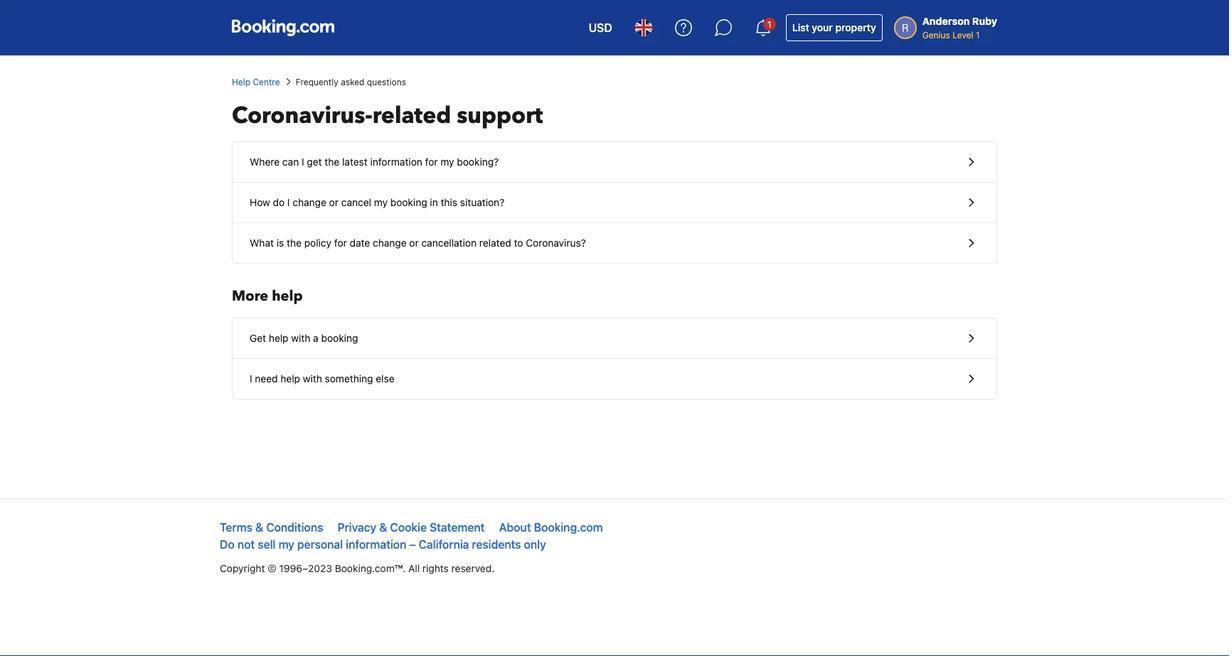 Task type: vqa. For each thing, say whether or not it's contained in the screenshot.
left "a"
no



Task type: locate. For each thing, give the bounding box(es) containing it.
my left booking?
[[441, 156, 454, 168]]

i left need
[[250, 373, 252, 385]]

help centre
[[232, 77, 280, 87]]

1 & from the left
[[255, 521, 263, 535]]

help for get
[[269, 333, 289, 344]]

2 vertical spatial my
[[279, 538, 294, 552]]

2 vertical spatial i
[[250, 373, 252, 385]]

how
[[250, 197, 270, 208]]

0 horizontal spatial i
[[250, 373, 252, 385]]

do not sell my personal information – california residents only link
[[220, 538, 546, 552]]

1 vertical spatial my
[[374, 197, 388, 208]]

copyright © 1996–2023 booking.com™. all rights reserved.
[[220, 563, 495, 575]]

help right get
[[269, 333, 289, 344]]

my inside about booking.com do not sell my personal information – california residents only
[[279, 538, 294, 552]]

help right more
[[272, 287, 303, 306]]

& up sell
[[255, 521, 263, 535]]

in
[[430, 197, 438, 208]]

i inside button
[[250, 373, 252, 385]]

0 horizontal spatial for
[[334, 237, 347, 249]]

residents
[[472, 538, 521, 552]]

i left get
[[302, 156, 304, 168]]

1 horizontal spatial 1
[[976, 30, 980, 40]]

i for change
[[287, 197, 290, 208]]

cancel
[[341, 197, 371, 208]]

more help
[[232, 287, 303, 306]]

to
[[514, 237, 523, 249]]

with left a
[[291, 333, 310, 344]]

booking?
[[457, 156, 499, 168]]

the
[[325, 156, 339, 168], [287, 237, 302, 249]]

more
[[232, 287, 268, 306]]

booking.com™.
[[335, 563, 406, 575]]

1 vertical spatial related
[[479, 237, 511, 249]]

1 right 'level' at the top right of page
[[976, 30, 980, 40]]

what is the policy for date change or cancellation related to coronavirus?
[[250, 237, 586, 249]]

2 horizontal spatial my
[[441, 156, 454, 168]]

i inside button
[[287, 197, 290, 208]]

0 horizontal spatial booking
[[321, 333, 358, 344]]

privacy & cookie statement
[[338, 521, 485, 535]]

terms & conditions link
[[220, 521, 323, 535]]

0 horizontal spatial 1
[[768, 19, 772, 29]]

or
[[329, 197, 339, 208], [409, 237, 419, 249]]

2 vertical spatial help
[[281, 373, 300, 385]]

0 vertical spatial information
[[370, 156, 422, 168]]

do
[[220, 538, 235, 552]]

coronavirus-related support
[[232, 100, 543, 131]]

related
[[373, 100, 451, 131], [479, 237, 511, 249]]

1 horizontal spatial i
[[287, 197, 290, 208]]

policy
[[304, 237, 332, 249]]

change
[[293, 197, 326, 208], [373, 237, 407, 249]]

the right is
[[287, 237, 302, 249]]

where can i get the latest information for my booking? button
[[233, 142, 997, 183]]

1 horizontal spatial or
[[409, 237, 419, 249]]

1 vertical spatial i
[[287, 197, 290, 208]]

0 vertical spatial i
[[302, 156, 304, 168]]

0 horizontal spatial &
[[255, 521, 263, 535]]

do
[[273, 197, 285, 208]]

a
[[313, 333, 319, 344]]

where
[[250, 156, 280, 168]]

for
[[425, 156, 438, 168], [334, 237, 347, 249]]

asked
[[341, 77, 365, 87]]

–
[[409, 538, 416, 552]]

or left cancellation
[[409, 237, 419, 249]]

1 vertical spatial 1
[[976, 30, 980, 40]]

ruby
[[972, 15, 997, 27]]

get help with a booking button
[[233, 319, 997, 359]]

1 vertical spatial change
[[373, 237, 407, 249]]

0 vertical spatial my
[[441, 156, 454, 168]]

change right date
[[373, 237, 407, 249]]

©
[[268, 563, 276, 575]]

1 vertical spatial help
[[269, 333, 289, 344]]

0 vertical spatial the
[[325, 156, 339, 168]]

i inside button
[[302, 156, 304, 168]]

information right latest
[[370, 156, 422, 168]]

my inside button
[[441, 156, 454, 168]]

booking right a
[[321, 333, 358, 344]]

1 inside 1 button
[[768, 19, 772, 29]]

1 horizontal spatial change
[[373, 237, 407, 249]]

information up 'booking.com™.'
[[346, 538, 406, 552]]

0 horizontal spatial related
[[373, 100, 451, 131]]

not
[[237, 538, 255, 552]]

my
[[441, 156, 454, 168], [374, 197, 388, 208], [279, 538, 294, 552]]

related down questions
[[373, 100, 451, 131]]

the right get
[[325, 156, 339, 168]]

1 left 'list'
[[768, 19, 772, 29]]

usd button
[[580, 11, 621, 45]]

related left the to
[[479, 237, 511, 249]]

& for terms
[[255, 521, 263, 535]]

0 vertical spatial booking
[[390, 197, 427, 208]]

my down conditions
[[279, 538, 294, 552]]

what is the policy for date change or cancellation related to coronavirus? button
[[233, 223, 997, 263]]

1 horizontal spatial my
[[374, 197, 388, 208]]

for left date
[[334, 237, 347, 249]]

0 horizontal spatial my
[[279, 538, 294, 552]]

1 horizontal spatial booking
[[390, 197, 427, 208]]

reserved.
[[451, 563, 495, 575]]

0 vertical spatial change
[[293, 197, 326, 208]]

1 vertical spatial information
[[346, 538, 406, 552]]

my inside button
[[374, 197, 388, 208]]

booking
[[390, 197, 427, 208], [321, 333, 358, 344]]

else
[[376, 373, 395, 385]]

property
[[836, 22, 876, 33]]

something
[[325, 373, 373, 385]]

2 & from the left
[[379, 521, 387, 535]]

0 horizontal spatial change
[[293, 197, 326, 208]]

1 inside anderson ruby genius level 1
[[976, 30, 980, 40]]

1 horizontal spatial related
[[479, 237, 511, 249]]

change right do
[[293, 197, 326, 208]]

1 vertical spatial with
[[303, 373, 322, 385]]

get help with a booking
[[250, 333, 358, 344]]

0 horizontal spatial or
[[329, 197, 339, 208]]

statement
[[430, 521, 485, 535]]

with
[[291, 333, 310, 344], [303, 373, 322, 385]]

0 vertical spatial for
[[425, 156, 438, 168]]

frequently asked questions
[[296, 77, 406, 87]]

1 vertical spatial the
[[287, 237, 302, 249]]

usd
[[589, 21, 612, 35]]

where can i get the latest information for my booking?
[[250, 156, 499, 168]]

i right do
[[287, 197, 290, 208]]

for up in
[[425, 156, 438, 168]]

my right cancel on the top
[[374, 197, 388, 208]]

1 vertical spatial or
[[409, 237, 419, 249]]

0 vertical spatial help
[[272, 287, 303, 306]]

anderson ruby genius level 1
[[923, 15, 997, 40]]

help
[[232, 77, 251, 87]]

&
[[255, 521, 263, 535], [379, 521, 387, 535]]

1
[[768, 19, 772, 29], [976, 30, 980, 40]]

1 horizontal spatial the
[[325, 156, 339, 168]]

list your property
[[792, 22, 876, 33]]

1 vertical spatial booking
[[321, 333, 358, 344]]

booking left in
[[390, 197, 427, 208]]

with left the something
[[303, 373, 322, 385]]

questions
[[367, 77, 406, 87]]

i
[[302, 156, 304, 168], [287, 197, 290, 208], [250, 373, 252, 385]]

only
[[524, 538, 546, 552]]

booking.com
[[534, 521, 603, 535]]

2 horizontal spatial i
[[302, 156, 304, 168]]

can
[[282, 156, 299, 168]]

& up do not sell my personal information – california residents only link
[[379, 521, 387, 535]]

get
[[250, 333, 266, 344]]

help
[[272, 287, 303, 306], [269, 333, 289, 344], [281, 373, 300, 385]]

i for get
[[302, 156, 304, 168]]

0 vertical spatial 1
[[768, 19, 772, 29]]

0 vertical spatial or
[[329, 197, 339, 208]]

about booking.com link
[[499, 521, 603, 535]]

i need help with something else
[[250, 373, 395, 385]]

or left cancel on the top
[[329, 197, 339, 208]]

1 horizontal spatial &
[[379, 521, 387, 535]]

help right need
[[281, 373, 300, 385]]



Task type: describe. For each thing, give the bounding box(es) containing it.
copyright
[[220, 563, 265, 575]]

how do i change or cancel my booking in this situation? button
[[233, 183, 997, 223]]

latest
[[342, 156, 368, 168]]

is
[[277, 237, 284, 249]]

level
[[953, 30, 974, 40]]

anderson
[[923, 15, 970, 27]]

help for more
[[272, 287, 303, 306]]

i need help with something else button
[[233, 359, 997, 399]]

list your property link
[[786, 14, 883, 41]]

what
[[250, 237, 274, 249]]

privacy
[[338, 521, 376, 535]]

frequently
[[296, 77, 338, 87]]

booking.com online hotel reservations image
[[232, 19, 334, 36]]

change inside button
[[373, 237, 407, 249]]

how do i change or cancel my booking in this situation?
[[250, 197, 505, 208]]

or inside what is the policy for date change or cancellation related to coronavirus? button
[[409, 237, 419, 249]]

booking inside button
[[390, 197, 427, 208]]

1 button
[[746, 11, 780, 45]]

related inside button
[[479, 237, 511, 249]]

0 vertical spatial with
[[291, 333, 310, 344]]

california
[[419, 538, 469, 552]]

1996–2023
[[279, 563, 332, 575]]

privacy & cookie statement link
[[338, 521, 485, 535]]

your
[[812, 22, 833, 33]]

0 vertical spatial related
[[373, 100, 451, 131]]

terms & conditions
[[220, 521, 323, 535]]

information inside about booking.com do not sell my personal information – california residents only
[[346, 538, 406, 552]]

conditions
[[266, 521, 323, 535]]

0 horizontal spatial the
[[287, 237, 302, 249]]

& for privacy
[[379, 521, 387, 535]]

terms
[[220, 521, 253, 535]]

or inside how do i change or cancel my booking in this situation? button
[[329, 197, 339, 208]]

this
[[441, 197, 457, 208]]

change inside button
[[293, 197, 326, 208]]

coronavirus-
[[232, 100, 373, 131]]

cookie
[[390, 521, 427, 535]]

date
[[350, 237, 370, 249]]

list
[[792, 22, 809, 33]]

get
[[307, 156, 322, 168]]

rights
[[423, 563, 449, 575]]

need
[[255, 373, 278, 385]]

about
[[499, 521, 531, 535]]

information inside button
[[370, 156, 422, 168]]

1 horizontal spatial for
[[425, 156, 438, 168]]

1 vertical spatial for
[[334, 237, 347, 249]]

centre
[[253, 77, 280, 87]]

coronavirus?
[[526, 237, 586, 249]]

personal
[[297, 538, 343, 552]]

all
[[408, 563, 420, 575]]

booking inside button
[[321, 333, 358, 344]]

situation?
[[460, 197, 505, 208]]

support
[[457, 100, 543, 131]]

sell
[[258, 538, 276, 552]]

genius
[[923, 30, 950, 40]]

about booking.com do not sell my personal information – california residents only
[[220, 521, 603, 552]]

help centre button
[[232, 75, 280, 88]]

cancellation
[[422, 237, 477, 249]]



